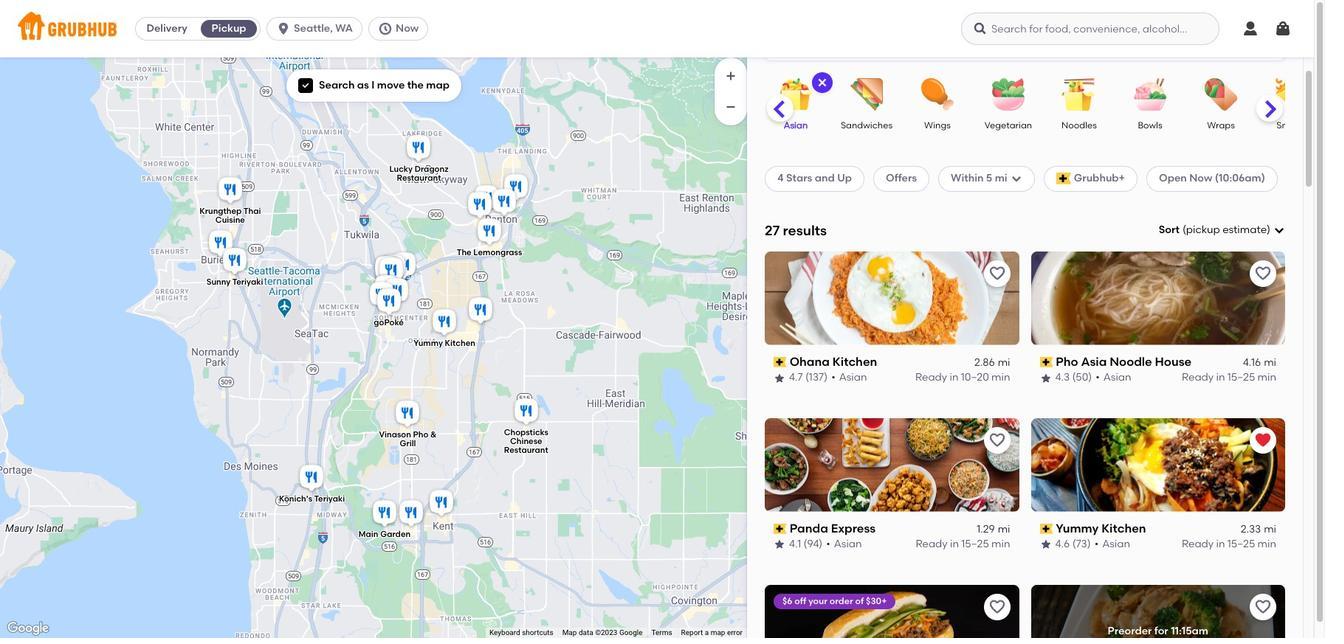 Task type: locate. For each thing, give the bounding box(es) containing it.
1 horizontal spatial svg image
[[301, 81, 310, 90]]

min down 4.16 mi
[[1258, 372, 1277, 384]]

2.33 mi
[[1241, 523, 1277, 536]]

vinason pho & grill logo image
[[765, 585, 1019, 639]]

noodles
[[1062, 120, 1097, 131]]

min down 2.33 mi
[[1258, 538, 1277, 551]]

0 horizontal spatial kitchen
[[445, 339, 475, 348]]

asian
[[784, 120, 808, 131], [839, 372, 867, 384], [1104, 372, 1131, 384], [834, 538, 862, 551], [1102, 538, 1130, 551]]

ohana kitchen logo image
[[765, 252, 1019, 345]]

2.86 mi
[[974, 357, 1010, 369]]

svg image left search
[[301, 81, 310, 90]]

1 horizontal spatial teriyaki
[[314, 494, 345, 504]]

ready in 15–25 min for pho asia noodle house
[[1182, 372, 1277, 384]]

asian down ohana kitchen
[[839, 372, 867, 384]]

15–25 down 4.16
[[1228, 372, 1255, 384]]

4.7 (137)
[[789, 372, 828, 384]]

offers
[[886, 172, 917, 185]]

none field containing sort
[[1159, 223, 1285, 238]]

within
[[951, 172, 984, 185]]

noodles image
[[1054, 78, 1105, 111]]

sunny teriyaki image
[[220, 245, 250, 278]]

asian right (73)
[[1102, 538, 1130, 551]]

0 horizontal spatial map
[[426, 79, 450, 92]]

0 vertical spatial pho
[[1056, 355, 1078, 369]]

star icon image for panda express
[[774, 539, 786, 551]]

chilli o chilli image
[[371, 273, 401, 305]]

ready in 15–25 min down 4.16
[[1182, 372, 1277, 384]]

svg image inside the now button
[[378, 21, 393, 36]]

asian image
[[770, 78, 822, 111]]

vinason pho & grill image
[[393, 398, 422, 431]]

subscription pass image left asia
[[1040, 357, 1053, 368]]

wings image
[[912, 78, 963, 111]]

teriyaki right konich's
[[314, 494, 345, 504]]

svg image
[[276, 21, 291, 36], [378, 21, 393, 36], [301, 81, 310, 90]]

kitchen inside map "region"
[[445, 339, 475, 348]]

• asian down express
[[826, 538, 862, 551]]

delivery
[[147, 22, 187, 35]]

star icon image
[[774, 372, 786, 384], [1040, 372, 1052, 384], [774, 539, 786, 551], [1040, 539, 1052, 551]]

1 horizontal spatial restaurant
[[504, 446, 548, 455]]

vegetarian image
[[983, 78, 1034, 111]]

mi for panda express
[[998, 523, 1010, 536]]

2 horizontal spatial kitchen
[[1102, 522, 1146, 536]]

sort
[[1159, 224, 1180, 236]]

restaurant inside the lucky dragonz restaurant
[[397, 173, 441, 183]]

0 vertical spatial teriyaki
[[232, 277, 263, 287]]

ohana kitchen
[[790, 355, 877, 369]]

snacks image
[[1266, 78, 1318, 111]]

chinese
[[510, 437, 542, 446]]

min for pho asia noodle house
[[1258, 372, 1277, 384]]

save this restaurant image
[[988, 598, 1006, 616]]

mi right 4.16
[[1264, 357, 1277, 369]]

star icon image left 4.7
[[774, 372, 786, 384]]

• for ohana
[[831, 372, 835, 384]]

1 vertical spatial map
[[711, 629, 725, 637]]

1 horizontal spatial kitchen
[[833, 355, 877, 369]]

1 vertical spatial restaurant
[[504, 446, 548, 455]]

of
[[855, 596, 864, 607]]

2 vertical spatial kitchen
[[1102, 522, 1146, 536]]

mochinut image
[[379, 252, 408, 285]]

ohana kitchen image
[[206, 228, 236, 260]]

lucky
[[389, 164, 413, 174]]

mi right 1.29 on the right bottom of page
[[998, 523, 1010, 536]]

seattle,
[[294, 22, 333, 35]]

• down ohana kitchen
[[831, 372, 835, 384]]

1 vertical spatial kitchen
[[833, 355, 877, 369]]

0 horizontal spatial restaurant
[[397, 173, 441, 183]]

star icon image down subscription pass icon at right bottom
[[1040, 539, 1052, 551]]

panda express image
[[377, 255, 406, 288]]

sunny teriyaki
[[206, 277, 263, 287]]

• asian down pho asia noodle house at the bottom of page
[[1096, 372, 1131, 384]]

(
[[1183, 224, 1186, 236]]

0 vertical spatial kitchen
[[445, 339, 475, 348]]

1 vertical spatial now
[[1190, 172, 1213, 185]]

kitchen
[[445, 339, 475, 348], [833, 355, 877, 369], [1102, 522, 1146, 536]]

15–25
[[1228, 372, 1255, 384], [961, 538, 989, 551], [1228, 538, 1255, 551]]

keyboard
[[489, 629, 520, 637]]

restaurant inside chopsticks chinese restaurant
[[504, 446, 548, 455]]

ready in 10–20 min
[[915, 372, 1010, 384]]

1 vertical spatial pho
[[413, 430, 428, 439]]

vinason
[[379, 430, 411, 439]]

• for panda
[[826, 538, 830, 551]]

kitchen right ohana
[[833, 355, 877, 369]]

yummy kitchen inside map "region"
[[414, 339, 475, 348]]

saved restaurant button
[[1250, 427, 1277, 454]]

off
[[795, 596, 806, 607]]

seattle, wa
[[294, 22, 353, 35]]

save this restaurant image for ohana kitchen
[[988, 265, 1006, 283]]

• asian down ohana kitchen
[[831, 372, 867, 384]]

pho asia noodle house logo image
[[1031, 252, 1285, 345]]

2 horizontal spatial svg image
[[378, 21, 393, 36]]

©2023
[[595, 629, 618, 637]]

in
[[950, 372, 959, 384], [1216, 372, 1225, 384], [950, 538, 959, 551], [1216, 538, 1225, 551]]

1 vertical spatial teriyaki
[[314, 494, 345, 504]]

15–25 for panda express
[[961, 538, 989, 551]]

11:15am
[[1171, 625, 1209, 638]]

pho left &
[[413, 430, 428, 439]]

subscription pass image left ohana
[[774, 357, 787, 368]]

0 horizontal spatial yummy
[[414, 339, 443, 348]]

yummy kitchen up (73)
[[1056, 522, 1146, 536]]

15–25 for yummy kitchen
[[1228, 538, 1255, 551]]

ready for panda express
[[916, 538, 948, 551]]

order
[[830, 596, 853, 607]]

now up the
[[396, 22, 419, 35]]

now right "open"
[[1190, 172, 1213, 185]]

None field
[[1159, 223, 1285, 238]]

0 horizontal spatial pho
[[413, 430, 428, 439]]

• asian
[[831, 372, 867, 384], [1096, 372, 1131, 384], [826, 538, 862, 551], [1095, 538, 1130, 551]]

asian down asian image
[[784, 120, 808, 131]]

map right the
[[426, 79, 450, 92]]

mi for ohana kitchen
[[998, 357, 1010, 369]]

1 horizontal spatial now
[[1190, 172, 1213, 185]]

yummy kitchen
[[414, 339, 475, 348], [1056, 522, 1146, 536]]

$30+
[[866, 596, 887, 607]]

0 horizontal spatial yummy kitchen
[[414, 339, 475, 348]]

sandwiches
[[841, 120, 893, 131]]

konich's
[[279, 494, 312, 504]]

pickup button
[[198, 17, 260, 41]]

din tai fung image
[[372, 254, 402, 286]]

open now (10:06am)
[[1159, 172, 1265, 185]]

pho up 4.3
[[1056, 355, 1078, 369]]

kitchen for 4.6 (73)
[[1102, 522, 1146, 536]]

0 vertical spatial yummy kitchen
[[414, 339, 475, 348]]

in for pho asia noodle house
[[1216, 372, 1225, 384]]

vegetarian
[[985, 120, 1032, 131]]

wraps
[[1207, 120, 1235, 131]]

in for ohana kitchen
[[950, 372, 959, 384]]

delivery button
[[136, 17, 198, 41]]

the lemongrass
[[457, 248, 522, 257]]

(73)
[[1072, 538, 1091, 551]]

asian for ohana kitchen
[[839, 372, 867, 384]]

kitchen down triumph valley image at the left of page
[[445, 339, 475, 348]]

4 stars and up
[[777, 172, 852, 185]]

$6 off your order of $30+
[[783, 596, 887, 607]]

subscription pass image
[[774, 357, 787, 368], [1040, 357, 1053, 368], [774, 524, 787, 534]]

min down 2.86 mi
[[992, 372, 1010, 384]]

svg image right wa
[[378, 21, 393, 36]]

restaurant
[[397, 173, 441, 183], [504, 446, 548, 455]]

0 horizontal spatial svg image
[[276, 21, 291, 36]]

lucky dragonz restaurant image
[[404, 133, 433, 165]]

pickup
[[1186, 224, 1220, 236]]

• right (94)
[[826, 538, 830, 551]]

svg image
[[1242, 20, 1260, 38], [1274, 20, 1292, 38], [973, 21, 988, 36], [817, 77, 828, 89], [1010, 173, 1022, 185], [1274, 225, 1285, 236]]

star icon image left "4.1"
[[774, 539, 786, 551]]

asian down express
[[834, 538, 862, 551]]

asian down pho asia noodle house at the bottom of page
[[1104, 372, 1131, 384]]

keyboard shortcuts button
[[489, 628, 553, 639]]

main garden image
[[370, 498, 399, 530]]

• asian right (73)
[[1095, 538, 1130, 551]]

svg image inside seattle, wa button
[[276, 21, 291, 36]]

krungthep thai cuisine image
[[216, 175, 245, 207]]

map
[[562, 629, 577, 637]]

ready in 15–25 min down 2.33
[[1182, 538, 1277, 551]]

teriyaki
[[232, 277, 263, 287], [314, 494, 345, 504]]

0 vertical spatial yummy
[[414, 339, 443, 348]]

1 horizontal spatial yummy kitchen
[[1056, 522, 1146, 536]]

yummy kitchen image
[[430, 307, 459, 339]]

0 horizontal spatial teriyaki
[[232, 277, 263, 287]]

1 horizontal spatial yummy
[[1056, 522, 1099, 536]]

the
[[407, 79, 424, 92]]

4.1
[[789, 538, 801, 551]]

0 vertical spatial now
[[396, 22, 419, 35]]

min for ohana kitchen
[[992, 372, 1010, 384]]

svg image left the sandwiches image
[[817, 77, 828, 89]]

stars
[[786, 172, 812, 185]]

wraps image
[[1195, 78, 1247, 111]]

15–25 for pho asia noodle house
[[1228, 372, 1255, 384]]

svg image for search as i move the map
[[301, 81, 310, 90]]

sunny
[[206, 277, 231, 287]]

star icon image for ohana kitchen
[[774, 372, 786, 384]]

mi right 2.33
[[1264, 523, 1277, 536]]

svg image left seattle,
[[276, 21, 291, 36]]

the
[[457, 248, 472, 257]]

Search for food, convenience, alcohol... search field
[[961, 13, 1220, 45]]

$6
[[783, 596, 793, 607]]

mi right 2.86
[[998, 357, 1010, 369]]

teriyaki box image
[[465, 189, 495, 222]]

main
[[359, 530, 378, 540]]

map right the a
[[711, 629, 725, 637]]

4.16 mi
[[1243, 357, 1277, 369]]

yummy
[[414, 339, 443, 348], [1056, 522, 1099, 536]]

subscription pass image
[[1040, 524, 1053, 534]]

0 horizontal spatial now
[[396, 22, 419, 35]]

save this restaurant button for ohana kitchen
[[984, 260, 1010, 287]]

saved restaurant image
[[1254, 432, 1272, 449]]

vinason pho & grill
[[379, 430, 437, 448]]

ready in 15–25 min
[[1182, 372, 1277, 384], [916, 538, 1010, 551], [1182, 538, 1277, 551]]

main navigation navigation
[[0, 0, 1314, 58]]

15–25 down 2.33
[[1228, 538, 1255, 551]]

results
[[783, 222, 827, 239]]

• asian for panda
[[826, 538, 862, 551]]

• right (73)
[[1095, 538, 1099, 551]]

save this restaurant button for pho asia noodle house
[[1250, 260, 1277, 287]]

1 horizontal spatial pho
[[1056, 355, 1078, 369]]

(50)
[[1072, 372, 1092, 384]]

teriyaki right sunny
[[232, 277, 263, 287]]

mi
[[995, 172, 1007, 185], [998, 357, 1010, 369], [1264, 357, 1277, 369], [998, 523, 1010, 536], [1264, 523, 1277, 536]]

restaurant down chopsticks
[[504, 446, 548, 455]]

subscription pass image left panda
[[774, 524, 787, 534]]

subscription pass image for panda express
[[774, 524, 787, 534]]

gopoké image
[[374, 286, 404, 319]]

pho asia noodle house
[[1056, 355, 1192, 369]]

4.16
[[1243, 357, 1261, 369]]

save this restaurant button
[[984, 260, 1010, 287], [1250, 260, 1277, 287], [984, 427, 1010, 454], [984, 594, 1010, 621], [1250, 594, 1277, 621]]

• right (50)
[[1096, 372, 1100, 384]]

grubhub+
[[1074, 172, 1125, 185]]

0 vertical spatial map
[[426, 79, 450, 92]]

ready in 15–25 min down 1.29 on the right bottom of page
[[916, 538, 1010, 551]]

kitchen down yummy kitchen logo
[[1102, 522, 1146, 536]]

save this restaurant image
[[988, 265, 1006, 283], [1254, 265, 1272, 283], [988, 432, 1006, 449], [1254, 598, 1272, 616]]

restaurant down the "lucky dragonz restaurant" image
[[397, 173, 441, 183]]

yummy kitchen down triumph valley image at the left of page
[[414, 339, 475, 348]]

now inside button
[[396, 22, 419, 35]]

star icon image left 4.3
[[1040, 372, 1052, 384]]

min down 1.29 mi
[[992, 538, 1010, 551]]

0 vertical spatial restaurant
[[397, 173, 441, 183]]

15–25 down 1.29 on the right bottom of page
[[961, 538, 989, 551]]

bai tong thai restaurant image
[[372, 273, 402, 305]]



Task type: describe. For each thing, give the bounding box(es) containing it.
svg image right 5
[[1010, 173, 1022, 185]]

2.86
[[974, 357, 995, 369]]

thai
[[243, 206, 261, 216]]

ready for yummy kitchen
[[1182, 538, 1214, 551]]

snacks
[[1277, 120, 1307, 131]]

svg image up "wraps" image
[[1242, 20, 1260, 38]]

bowls image
[[1124, 78, 1176, 111]]

lemongrass
[[473, 248, 522, 257]]

star icon image for yummy kitchen
[[1040, 539, 1052, 551]]

save this restaurant button for panda express
[[984, 427, 1010, 454]]

asian for pho asia noodle house
[[1104, 372, 1131, 384]]

restaurant for dragonz
[[397, 173, 441, 183]]

panda express logo image
[[765, 418, 1019, 512]]

up
[[837, 172, 852, 185]]

terms link
[[652, 629, 672, 637]]

teriyaki for konich's teriyaki
[[314, 494, 345, 504]]

asian for yummy kitchen
[[1102, 538, 1130, 551]]

a
[[705, 629, 709, 637]]

svg image up snacks image
[[1274, 20, 1292, 38]]

1.29
[[977, 523, 995, 536]]

triumph valley image
[[466, 295, 495, 327]]

4.6 (73)
[[1055, 538, 1091, 551]]

kitchen for 4.7 (137)
[[833, 355, 877, 369]]

• asian for pho
[[1096, 372, 1131, 384]]

ready for ohana kitchen
[[915, 372, 947, 384]]

star icon image for pho asia noodle house
[[1040, 372, 1052, 384]]

asian for panda express
[[834, 538, 862, 551]]

and
[[815, 172, 835, 185]]

yummy inside map "region"
[[414, 339, 443, 348]]

search
[[319, 79, 355, 92]]

report a map error link
[[681, 629, 743, 637]]

pho inside vinason pho & grill
[[413, 430, 428, 439]]

save this restaurant image for panda express
[[988, 432, 1006, 449]]

minus icon image
[[724, 100, 738, 114]]

gopoké
[[374, 318, 404, 328]]

terms
[[652, 629, 672, 637]]

restaurant for chinese
[[504, 446, 548, 455]]

search as i move the map
[[319, 79, 450, 92]]

map region
[[0, 0, 776, 639]]

4
[[777, 172, 784, 185]]

1 vertical spatial yummy
[[1056, 522, 1099, 536]]

• asian for yummy
[[1095, 538, 1130, 551]]

dragonz
[[415, 164, 449, 174]]

(94)
[[804, 538, 823, 551]]

happy at the bay teriyaki image
[[472, 183, 501, 215]]

4.3 (50)
[[1055, 372, 1092, 384]]

svg image right )
[[1274, 225, 1285, 236]]

as
[[357, 79, 369, 92]]

27 results
[[765, 222, 827, 239]]

grill
[[400, 439, 416, 448]]

within 5 mi
[[951, 172, 1007, 185]]

error
[[727, 629, 743, 637]]

sandwiches image
[[841, 78, 893, 111]]

now button
[[368, 17, 434, 41]]

ohana
[[790, 355, 830, 369]]

4.6
[[1055, 538, 1070, 551]]

10–20
[[961, 372, 989, 384]]

• asian for ohana
[[831, 372, 867, 384]]

svg image up vegetarian image
[[973, 21, 988, 36]]

open
[[1159, 172, 1187, 185]]

plus icon image
[[724, 69, 738, 83]]

ready in 15–25 min for panda express
[[916, 538, 1010, 551]]

shibu ramen image
[[427, 488, 456, 520]]

pho asia noodle house image
[[489, 186, 519, 219]]

for
[[1155, 625, 1169, 638]]

chopsticks chinese restaurant
[[504, 428, 549, 455]]

bowls
[[1138, 120, 1163, 131]]

google image
[[4, 619, 52, 639]]

konich's teriyaki image
[[297, 463, 326, 495]]

subscription pass image for pho asia noodle house
[[1040, 357, 1053, 368]]

sort ( pickup estimate )
[[1159, 224, 1271, 236]]

svg image for now
[[378, 21, 393, 36]]

krungthep
[[200, 206, 242, 216]]

preorder for 11:15am
[[1108, 625, 1209, 638]]

ready for pho asia noodle house
[[1182, 372, 1214, 384]]

kizuki ramen & izakaya image
[[374, 254, 403, 286]]

the lemongrass image
[[475, 216, 504, 248]]

1 horizontal spatial map
[[711, 629, 725, 637]]

report a map error
[[681, 629, 743, 637]]

27
[[765, 222, 780, 239]]

ichi teriyaki image
[[396, 498, 426, 530]]

data
[[579, 629, 593, 637]]

house
[[1155, 355, 1192, 369]]

in for yummy kitchen
[[1216, 538, 1225, 551]]

chopsticks chinese restaurant image
[[512, 396, 541, 429]]

min for panda express
[[992, 538, 1010, 551]]

save this restaurant image for pho asia noodle house
[[1254, 265, 1272, 283]]

&
[[430, 430, 437, 439]]

sushi omiya image
[[389, 250, 419, 282]]

svg image for seattle, wa
[[276, 21, 291, 36]]

1 vertical spatial yummy kitchen
[[1056, 522, 1146, 536]]

2.33
[[1241, 523, 1261, 536]]

google
[[619, 629, 643, 637]]

enjoy teriyaki image
[[501, 172, 531, 204]]

teriyaki for sunny teriyaki
[[232, 277, 263, 287]]

• for yummy
[[1095, 538, 1099, 551]]

4.3
[[1055, 372, 1070, 384]]

lucky dragonz restaurant
[[389, 164, 449, 183]]

arashi ramen image
[[367, 279, 396, 312]]

subscription pass image for ohana kitchen
[[774, 357, 787, 368]]

konich's teriyaki
[[279, 494, 345, 504]]

(10:06am)
[[1215, 172, 1265, 185]]

main garden
[[359, 530, 411, 540]]

keyboard shortcuts
[[489, 629, 553, 637]]

ready in 15–25 min for yummy kitchen
[[1182, 538, 1277, 551]]

i
[[372, 79, 375, 92]]

mi right 5
[[995, 172, 1007, 185]]

in for panda express
[[950, 538, 959, 551]]

wa
[[335, 22, 353, 35]]

min for yummy kitchen
[[1258, 538, 1277, 551]]

mi for pho asia noodle house
[[1264, 357, 1277, 369]]

(137)
[[805, 372, 828, 384]]

4.1 (94)
[[789, 538, 823, 551]]

mi for yummy kitchen
[[1264, 523, 1277, 536]]

cuisine
[[215, 215, 245, 225]]

grubhub plus flag logo image
[[1056, 173, 1071, 185]]

move
[[377, 79, 405, 92]]

• for pho
[[1096, 372, 1100, 384]]

panda express
[[790, 522, 876, 536]]

4.7
[[789, 372, 803, 384]]

wings
[[924, 120, 951, 131]]

yummy kitchen logo image
[[1031, 418, 1285, 512]]

chopsticks
[[504, 428, 549, 438]]

panda
[[790, 522, 828, 536]]

kaurs kitchen seattle image
[[382, 276, 411, 308]]

estimate
[[1223, 224, 1267, 236]]

garden
[[380, 530, 411, 540]]

pickup
[[212, 22, 246, 35]]

5
[[986, 172, 992, 185]]

)
[[1267, 224, 1271, 236]]



Task type: vqa. For each thing, say whether or not it's contained in the screenshot.


